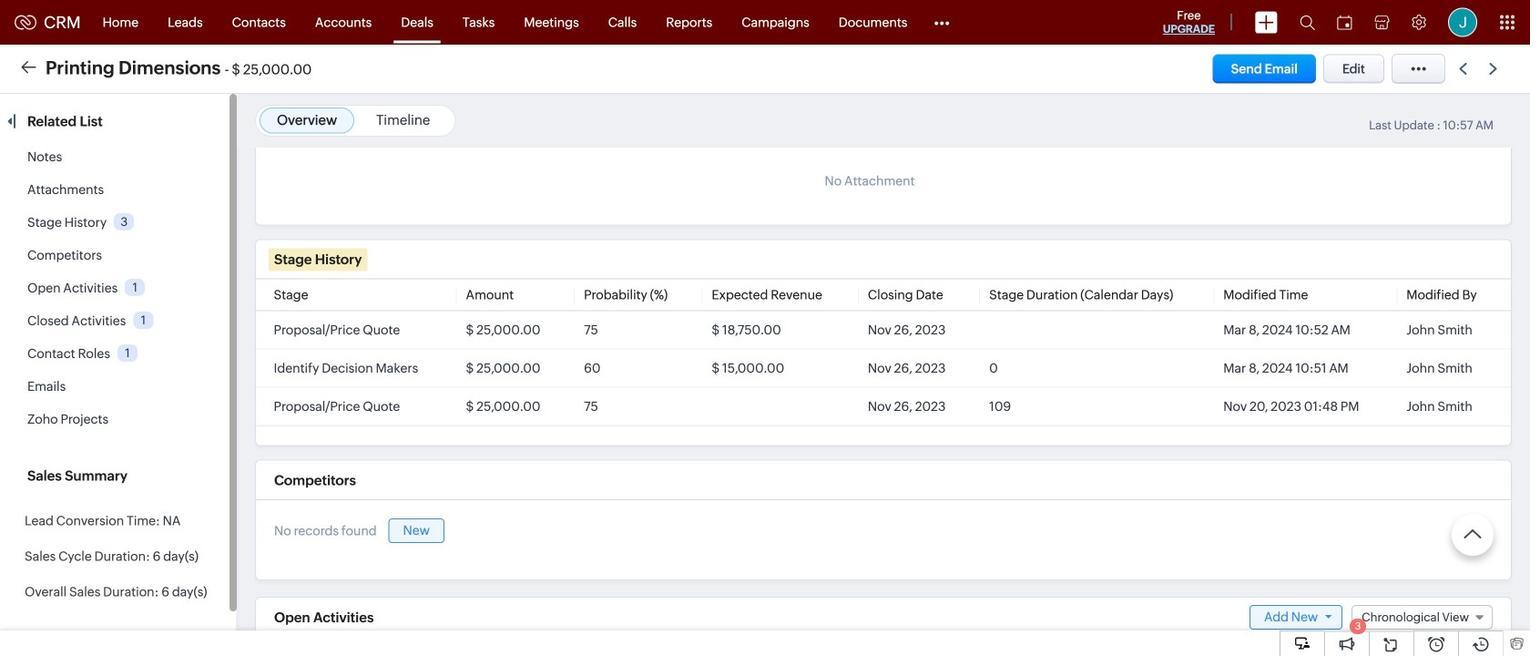 Task type: vqa. For each thing, say whether or not it's contained in the screenshot.
"Search" element
yes



Task type: locate. For each thing, give the bounding box(es) containing it.
None field
[[1352, 605, 1494, 630]]

profile image
[[1449, 8, 1478, 37]]

create menu element
[[1245, 0, 1289, 44]]

Other Modules field
[[923, 8, 962, 37]]

previous record image
[[1460, 63, 1468, 75]]

logo image
[[15, 15, 36, 30]]

search element
[[1289, 0, 1327, 45]]

create menu image
[[1256, 11, 1279, 33]]



Task type: describe. For each thing, give the bounding box(es) containing it.
search image
[[1300, 15, 1316, 30]]

next record image
[[1490, 63, 1502, 75]]

profile element
[[1438, 0, 1489, 44]]

calendar image
[[1338, 15, 1353, 30]]



